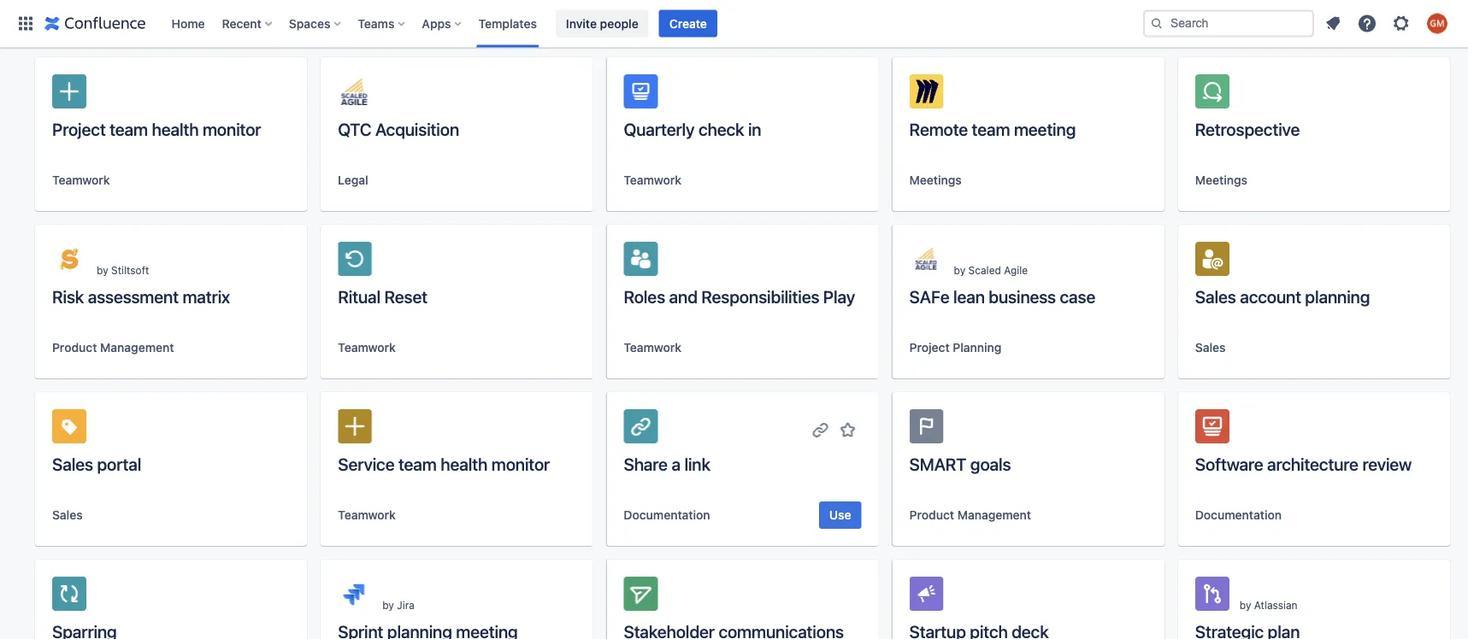Task type: describe. For each thing, give the bounding box(es) containing it.
2 documentation button from the left
[[1195, 507, 1282, 524]]

jira
[[397, 599, 415, 611]]

monitor for project team health monitor
[[203, 119, 261, 139]]

management for goals
[[957, 508, 1031, 522]]

link
[[684, 454, 710, 474]]

case
[[1060, 286, 1095, 307]]

product management button for goals
[[909, 507, 1031, 524]]

global element
[[10, 0, 1140, 47]]

management for assessment
[[100, 341, 174, 355]]

meetings for retrospective
[[1195, 173, 1247, 187]]

stiltsoft
[[111, 264, 149, 276]]

risk assessment matrix
[[52, 286, 230, 307]]

apps button
[[417, 10, 468, 37]]

search image
[[1150, 17, 1164, 30]]

agile
[[1004, 264, 1028, 276]]

teams button
[[353, 10, 412, 37]]

by for by stiltsoft
[[97, 264, 108, 276]]

team for service
[[398, 454, 437, 474]]

safe
[[909, 286, 949, 307]]

settings icon image
[[1391, 13, 1412, 34]]

apps
[[422, 16, 451, 30]]

by stiltsoft
[[97, 264, 149, 276]]

teamwork for project
[[52, 173, 110, 187]]

your profile and preferences image
[[1427, 13, 1448, 34]]

planning
[[953, 341, 1002, 355]]

home link
[[166, 10, 210, 37]]

a
[[672, 454, 680, 474]]

business
[[989, 286, 1056, 307]]

meetings for remote team meeting
[[909, 173, 962, 187]]

by for by scaled agile
[[954, 264, 966, 276]]

create
[[669, 16, 707, 30]]

software
[[1195, 454, 1263, 474]]

1 documentation from the left
[[624, 508, 710, 522]]

account
[[1240, 286, 1301, 307]]

safe lean business case
[[909, 286, 1095, 307]]

product for smart
[[909, 508, 954, 522]]

sales button for sales portal
[[52, 507, 83, 524]]

by jira button
[[321, 560, 593, 640]]

responsibilities
[[701, 286, 819, 307]]

by jira
[[382, 599, 415, 611]]

notification icon image
[[1323, 13, 1343, 34]]

teamwork button for project
[[52, 172, 110, 189]]

teamwork for service
[[338, 508, 396, 522]]

qtc
[[338, 119, 371, 139]]

project planning
[[909, 341, 1002, 355]]

quarterly check in
[[624, 119, 761, 139]]

1 documentation button from the left
[[624, 507, 710, 524]]

legal button
[[338, 172, 368, 189]]

share link image for star strategic plan icon at the bottom of page
[[1382, 587, 1402, 608]]

check
[[699, 119, 744, 139]]

project team health monitor
[[52, 119, 261, 139]]

service
[[338, 454, 395, 474]]

risk
[[52, 286, 84, 307]]

service team health monitor
[[338, 454, 550, 474]]

software architecture review
[[1195, 454, 1412, 474]]

recent button
[[217, 10, 279, 37]]

remote
[[909, 119, 968, 139]]

share link image for star share a link image
[[810, 420, 831, 440]]

sales account planning
[[1195, 286, 1370, 307]]

teamwork button for quarterly
[[624, 172, 681, 189]]

quarterly
[[624, 119, 695, 139]]

teamwork for ritual
[[338, 341, 396, 355]]

spaces
[[289, 16, 330, 30]]

teamwork button for roles
[[624, 339, 681, 357]]

sales button for sales account planning
[[1195, 339, 1226, 357]]

people
[[600, 16, 638, 30]]



Task type: vqa. For each thing, say whether or not it's contained in the screenshot.
Requirements to the bottom
no



Task type: locate. For each thing, give the bounding box(es) containing it.
share link image left star strategic plan icon at the bottom of page
[[1382, 587, 1402, 608]]

smart
[[909, 454, 966, 474]]

team
[[110, 119, 148, 139], [972, 119, 1010, 139], [398, 454, 437, 474]]

documentation button down software
[[1195, 507, 1282, 524]]

meetings button down retrospective
[[1195, 172, 1247, 189]]

1 horizontal spatial documentation
[[1195, 508, 1282, 522]]

by inside button
[[382, 599, 394, 611]]

1 horizontal spatial health
[[441, 454, 488, 474]]

2 meetings button from the left
[[1195, 172, 1247, 189]]

0 vertical spatial management
[[100, 341, 174, 355]]

meetings button
[[909, 172, 962, 189], [1195, 172, 1247, 189]]

meetings button for remote team meeting
[[909, 172, 962, 189]]

invite people button
[[556, 10, 649, 37]]

product management for assessment
[[52, 341, 174, 355]]

team for remote
[[972, 119, 1010, 139]]

documentation button
[[624, 507, 710, 524], [1195, 507, 1282, 524]]

help icon image
[[1357, 13, 1377, 34]]

1 horizontal spatial product
[[909, 508, 954, 522]]

by left the stiltsoft at the top left of page
[[97, 264, 108, 276]]

0 vertical spatial monitor
[[203, 119, 261, 139]]

monitor
[[203, 119, 261, 139], [491, 454, 550, 474]]

project planning button
[[909, 339, 1002, 357]]

portal
[[97, 454, 141, 474]]

product management button down smart goals
[[909, 507, 1031, 524]]

ritual reset
[[338, 286, 427, 307]]

meeting
[[1014, 119, 1076, 139]]

0 vertical spatial sales button
[[1195, 339, 1226, 357]]

1 meetings from the left
[[909, 173, 962, 187]]

matrix
[[182, 286, 230, 307]]

atlassian
[[1254, 599, 1298, 611]]

1 vertical spatial health
[[441, 454, 488, 474]]

management down goals
[[957, 508, 1031, 522]]

appswitcher icon image
[[15, 13, 36, 34]]

review
[[1362, 454, 1412, 474]]

product management
[[52, 341, 174, 355], [909, 508, 1031, 522]]

teamwork button for service
[[338, 507, 396, 524]]

retrospective
[[1195, 119, 1300, 139]]

0 vertical spatial project
[[52, 119, 106, 139]]

1 horizontal spatial product management button
[[909, 507, 1031, 524]]

create link
[[659, 10, 717, 37]]

product management down smart goals
[[909, 508, 1031, 522]]

0 vertical spatial share link image
[[810, 420, 831, 440]]

1 vertical spatial share link image
[[1382, 587, 1402, 608]]

invite people
[[566, 16, 638, 30]]

teamwork for quarterly
[[624, 173, 681, 187]]

templates link
[[473, 10, 542, 37]]

1 vertical spatial monitor
[[491, 454, 550, 474]]

in
[[748, 119, 761, 139]]

product management down assessment
[[52, 341, 174, 355]]

share link image inside the by atlassian 'button'
[[1382, 587, 1402, 608]]

qtc acquisition
[[338, 119, 459, 139]]

meetings button for retrospective
[[1195, 172, 1247, 189]]

reset
[[384, 286, 427, 307]]

product down smart
[[909, 508, 954, 522]]

banner containing home
[[0, 0, 1468, 48]]

product management button
[[52, 339, 174, 357], [909, 507, 1031, 524]]

architecture
[[1267, 454, 1359, 474]]

1 horizontal spatial project
[[909, 341, 950, 355]]

1 vertical spatial product management button
[[909, 507, 1031, 524]]

star strategic plan image
[[1409, 587, 1430, 608]]

meetings
[[909, 173, 962, 187], [1195, 173, 1247, 187]]

teamwork button for ritual
[[338, 339, 396, 357]]

0 horizontal spatial share link image
[[810, 420, 831, 440]]

1 horizontal spatial documentation button
[[1195, 507, 1282, 524]]

product management button for assessment
[[52, 339, 174, 357]]

planning
[[1305, 286, 1370, 307]]

monitor for service team health monitor
[[491, 454, 550, 474]]

health for project
[[152, 119, 199, 139]]

by left jira
[[382, 599, 394, 611]]

0 horizontal spatial documentation button
[[624, 507, 710, 524]]

project for project team health monitor
[[52, 119, 106, 139]]

teamwork for roles
[[624, 341, 681, 355]]

0 horizontal spatial product
[[52, 341, 97, 355]]

goals
[[970, 454, 1011, 474]]

1 horizontal spatial meetings button
[[1195, 172, 1247, 189]]

acquisition
[[375, 119, 459, 139]]

home
[[171, 16, 205, 30]]

meetings button down remote
[[909, 172, 962, 189]]

meetings down remote
[[909, 173, 962, 187]]

confluence image
[[44, 13, 146, 34], [44, 13, 146, 34]]

and
[[669, 286, 698, 307]]

by for by atlassian
[[1240, 599, 1251, 611]]

project inside button
[[909, 341, 950, 355]]

1 vertical spatial management
[[957, 508, 1031, 522]]

0 vertical spatial health
[[152, 119, 199, 139]]

invite
[[566, 16, 597, 30]]

0 horizontal spatial management
[[100, 341, 174, 355]]

0 horizontal spatial meetings button
[[909, 172, 962, 189]]

by inside 'button'
[[1240, 599, 1251, 611]]

documentation
[[624, 508, 710, 522], [1195, 508, 1282, 522]]

scaled
[[968, 264, 1001, 276]]

1 horizontal spatial meetings
[[1195, 173, 1247, 187]]

by atlassian button
[[1178, 560, 1450, 640]]

product
[[52, 341, 97, 355], [909, 508, 954, 522]]

product for risk
[[52, 341, 97, 355]]

1 horizontal spatial management
[[957, 508, 1031, 522]]

project for project planning
[[909, 341, 950, 355]]

documentation down share a link in the left of the page
[[624, 508, 710, 522]]

meetings down retrospective
[[1195, 173, 1247, 187]]

2 documentation from the left
[[1195, 508, 1282, 522]]

by atlassian
[[1240, 599, 1298, 611]]

management down assessment
[[100, 341, 174, 355]]

assessment
[[88, 286, 179, 307]]

product management button down assessment
[[52, 339, 174, 357]]

management
[[100, 341, 174, 355], [957, 508, 1031, 522]]

1 vertical spatial sales button
[[52, 507, 83, 524]]

1 vertical spatial project
[[909, 341, 950, 355]]

product management for goals
[[909, 508, 1031, 522]]

share a link
[[624, 454, 710, 474]]

by for by jira
[[382, 599, 394, 611]]

documentation down software
[[1195, 508, 1282, 522]]

project
[[52, 119, 106, 139], [909, 341, 950, 355]]

roles and responsibilities play
[[624, 286, 855, 307]]

0 vertical spatial product management
[[52, 341, 174, 355]]

banner
[[0, 0, 1468, 48]]

share link image left star share a link image
[[810, 420, 831, 440]]

0 horizontal spatial product management button
[[52, 339, 174, 357]]

ritual
[[338, 286, 380, 307]]

0 horizontal spatial meetings
[[909, 173, 962, 187]]

0 horizontal spatial product management
[[52, 341, 174, 355]]

2 horizontal spatial team
[[972, 119, 1010, 139]]

Search field
[[1143, 10, 1314, 37]]

share
[[624, 454, 668, 474]]

sales
[[1195, 286, 1236, 307], [1195, 341, 1226, 355], [52, 454, 93, 474], [52, 508, 83, 522]]

play
[[823, 286, 855, 307]]

0 horizontal spatial monitor
[[203, 119, 261, 139]]

use
[[829, 508, 851, 522]]

remote team meeting
[[909, 119, 1076, 139]]

recent
[[222, 16, 261, 30]]

0 horizontal spatial health
[[152, 119, 199, 139]]

1 vertical spatial product
[[909, 508, 954, 522]]

1 horizontal spatial share link image
[[1382, 587, 1402, 608]]

teams
[[358, 16, 395, 30]]

product down risk on the top of the page
[[52, 341, 97, 355]]

1 meetings button from the left
[[909, 172, 962, 189]]

0 vertical spatial product
[[52, 341, 97, 355]]

share link image
[[810, 420, 831, 440], [1382, 587, 1402, 608]]

0 horizontal spatial documentation
[[624, 508, 710, 522]]

teamwork button
[[52, 172, 110, 189], [624, 172, 681, 189], [338, 339, 396, 357], [624, 339, 681, 357], [338, 507, 396, 524]]

teamwork
[[52, 173, 110, 187], [624, 173, 681, 187], [338, 341, 396, 355], [624, 341, 681, 355], [338, 508, 396, 522]]

sales portal
[[52, 454, 141, 474]]

templates
[[478, 16, 537, 30]]

2 meetings from the left
[[1195, 173, 1247, 187]]

roles
[[624, 286, 665, 307]]

by scaled agile
[[954, 264, 1028, 276]]

star share a link image
[[838, 420, 858, 440]]

1 horizontal spatial sales button
[[1195, 339, 1226, 357]]

0 horizontal spatial team
[[110, 119, 148, 139]]

by
[[97, 264, 108, 276], [954, 264, 966, 276], [382, 599, 394, 611], [1240, 599, 1251, 611]]

1 horizontal spatial product management
[[909, 508, 1031, 522]]

health for service
[[441, 454, 488, 474]]

legal
[[338, 173, 368, 187]]

1 horizontal spatial monitor
[[491, 454, 550, 474]]

0 horizontal spatial project
[[52, 119, 106, 139]]

sales button
[[1195, 339, 1226, 357], [52, 507, 83, 524]]

health
[[152, 119, 199, 139], [441, 454, 488, 474]]

team for project
[[110, 119, 148, 139]]

use button
[[819, 502, 862, 529]]

spaces button
[[284, 10, 347, 37]]

0 vertical spatial product management button
[[52, 339, 174, 357]]

by left atlassian
[[1240, 599, 1251, 611]]

documentation button down share a link in the left of the page
[[624, 507, 710, 524]]

lean
[[953, 286, 985, 307]]

1 horizontal spatial team
[[398, 454, 437, 474]]

1 vertical spatial product management
[[909, 508, 1031, 522]]

smart goals
[[909, 454, 1011, 474]]

0 horizontal spatial sales button
[[52, 507, 83, 524]]

by left 'scaled' at the right of the page
[[954, 264, 966, 276]]



